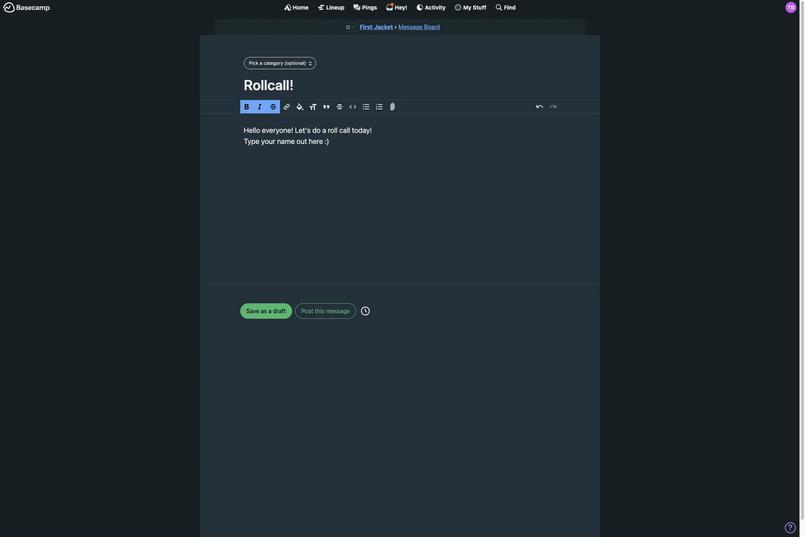 Task type: vqa. For each thing, say whether or not it's contained in the screenshot.
Today!
yes



Task type: locate. For each thing, give the bounding box(es) containing it.
a right do
[[322, 126, 326, 134]]

home
[[293, 4, 309, 10]]

:)
[[325, 137, 329, 145]]

2 horizontal spatial a
[[322, 126, 326, 134]]

save as a draft button
[[240, 303, 292, 319]]

1 vertical spatial a
[[322, 126, 326, 134]]

home link
[[284, 4, 309, 11]]

a
[[260, 60, 262, 66], [322, 126, 326, 134], [268, 308, 272, 314]]

type
[[244, 137, 259, 145]]

›
[[395, 24, 397, 30]]

tyler black image
[[786, 2, 797, 13]]

2 vertical spatial a
[[268, 308, 272, 314]]

here
[[309, 137, 323, 145]]

stuff
[[473, 4, 487, 10]]

message
[[399, 24, 423, 30]]

0 vertical spatial a
[[260, 60, 262, 66]]

0 horizontal spatial a
[[260, 60, 262, 66]]

call
[[339, 126, 350, 134]]

a right "as"
[[268, 308, 272, 314]]

1 horizontal spatial a
[[268, 308, 272, 314]]

roll
[[328, 126, 338, 134]]

find
[[504, 4, 516, 10]]

board
[[424, 24, 440, 30]]

a right 'pick'
[[260, 60, 262, 66]]

message
[[326, 308, 350, 314]]

› message board
[[395, 24, 440, 30]]

Write away… text field
[[222, 114, 578, 274]]

category
[[264, 60, 283, 66]]

schedule this to post later image
[[361, 307, 370, 315]]

everyone!
[[262, 126, 293, 134]]

my stuff
[[463, 4, 487, 10]]

pings button
[[353, 4, 377, 11]]

lineup
[[326, 4, 345, 10]]

first
[[360, 24, 373, 30]]

hey! button
[[386, 3, 407, 11]]

my stuff button
[[455, 4, 487, 11]]

hello everyone! let's do a roll call today! type your name out here :)
[[244, 126, 372, 145]]

first jacket link
[[360, 24, 393, 30]]

save as a draft
[[246, 308, 286, 314]]

post
[[301, 308, 313, 314]]

pick a category (optional)
[[249, 60, 306, 66]]

a inside the hello everyone! let's do a roll call today! type your name out here :)
[[322, 126, 326, 134]]



Task type: describe. For each thing, give the bounding box(es) containing it.
this
[[315, 308, 325, 314]]

pings
[[362, 4, 377, 10]]

name
[[277, 137, 295, 145]]

do
[[312, 126, 321, 134]]

today!
[[352, 126, 372, 134]]

let's
[[295, 126, 311, 134]]

pick
[[249, 60, 258, 66]]

post this message
[[301, 308, 350, 314]]

hello
[[244, 126, 260, 134]]

lineup link
[[318, 4, 345, 11]]

pick a category (optional) button
[[244, 57, 316, 69]]

message board link
[[399, 24, 440, 30]]

my
[[463, 4, 472, 10]]

as
[[261, 308, 267, 314]]

(optional)
[[285, 60, 306, 66]]

save
[[246, 308, 259, 314]]

hey!
[[395, 4, 407, 10]]

draft
[[273, 308, 286, 314]]

activity
[[425, 4, 446, 10]]

your
[[261, 137, 275, 145]]

post this message button
[[295, 303, 356, 319]]

Type a title… text field
[[244, 77, 556, 93]]

jacket
[[374, 24, 393, 30]]

switch accounts image
[[3, 2, 50, 13]]

main element
[[0, 0, 800, 14]]

out
[[297, 137, 307, 145]]

activity link
[[416, 4, 446, 11]]

first jacket
[[360, 24, 393, 30]]

find button
[[495, 4, 516, 11]]



